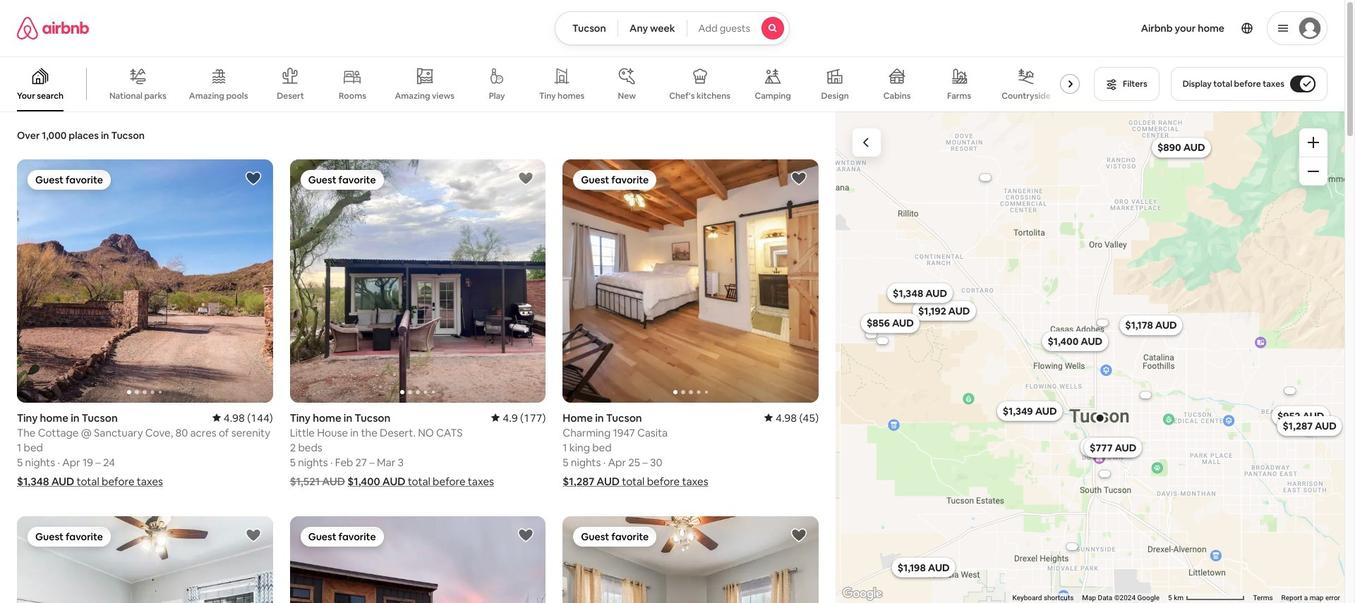 Task type: vqa. For each thing, say whether or not it's contained in the screenshot.
add to wishlist: ashton, idaho icon
no



Task type: locate. For each thing, give the bounding box(es) containing it.
google map
showing 20 stays. region
[[836, 112, 1345, 604]]

zoom in image
[[1308, 137, 1319, 148]]

profile element
[[807, 0, 1328, 56]]

1 add to wishlist: home in tucson image from the left
[[245, 527, 262, 544]]

None search field
[[555, 11, 790, 45]]

add to wishlist: tiny home in tucson image
[[245, 170, 262, 187], [518, 170, 535, 187], [518, 527, 535, 544]]

4.9 out of 5 average rating,  177 reviews image
[[492, 411, 546, 425]]

group
[[0, 56, 1086, 112], [17, 160, 273, 403], [290, 160, 546, 403], [563, 160, 819, 403], [17, 516, 273, 604], [290, 516, 546, 604], [563, 516, 819, 604]]

2 add to wishlist: home in tucson image from the left
[[791, 527, 808, 544]]

add to wishlist: home in tucson image
[[245, 527, 262, 544], [791, 527, 808, 544]]

4.98 out of 5 average rating,  45 reviews image
[[765, 411, 819, 425]]

add to wishlist: tiny home in tucson image for 4.98 out of 5 average rating,  144 reviews image
[[245, 170, 262, 187]]

0 horizontal spatial add to wishlist: home in tucson image
[[245, 527, 262, 544]]

1 horizontal spatial add to wishlist: home in tucson image
[[791, 527, 808, 544]]



Task type: describe. For each thing, give the bounding box(es) containing it.
the location you searched image
[[1094, 412, 1106, 424]]

zoom out image
[[1308, 166, 1319, 177]]

add to wishlist: home in tucson image
[[791, 170, 808, 187]]

add to wishlist: tiny home in tucson image for '4.9 out of 5 average rating,  177 reviews' image
[[518, 170, 535, 187]]

google image
[[839, 585, 886, 604]]

4.98 out of 5 average rating,  144 reviews image
[[212, 411, 273, 425]]



